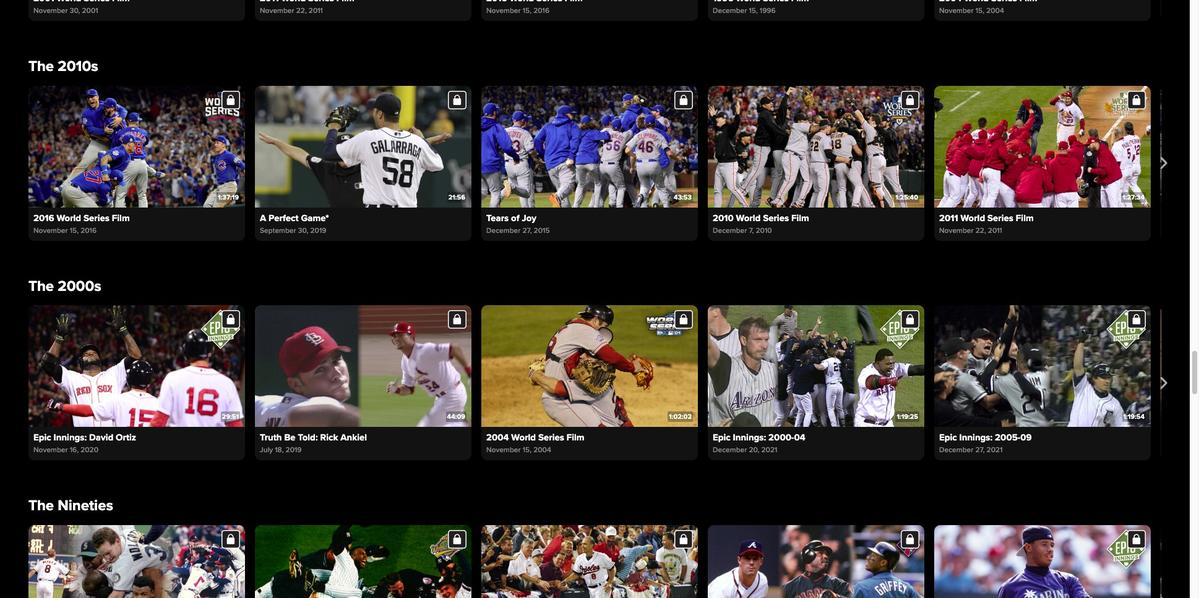 Task type: describe. For each thing, give the bounding box(es) containing it.
innings: for david
[[54, 433, 87, 444]]

be
[[284, 433, 296, 444]]

november 22, 2011
[[260, 6, 323, 15]]

november inside 2016 world series film november 15, 2016
[[33, 226, 68, 235]]

15, for 2016
[[523, 6, 531, 15]]

november 15, 2004 link
[[934, 0, 1151, 21]]

04
[[794, 433, 805, 444]]

november 15, 2016
[[486, 6, 549, 15]]

joy
[[522, 213, 536, 224]]

november 30, 2001 link
[[28, 0, 245, 21]]

2000-
[[768, 433, 794, 444]]

the for the 2000s
[[28, 278, 54, 295]]

2 vertical spatial 2004
[[533, 446, 551, 456]]

baseball seasons: 1995 image
[[28, 526, 245, 599]]

43:53
[[674, 193, 692, 201]]

2004 world series film november 15, 2004
[[486, 433, 584, 456]]

0 horizontal spatial 30,
[[70, 6, 80, 15]]

1996 world series film image
[[255, 526, 471, 599]]

0 vertical spatial 22,
[[296, 6, 307, 15]]

18,
[[275, 446, 284, 456]]

15, inside 2004 world series film november 15, 2004
[[523, 446, 531, 456]]

epic for epic innings: 2005-09
[[939, 433, 957, 444]]

2000s
[[58, 278, 101, 295]]

november 30, 2001
[[33, 6, 98, 15]]

film for 2004 world series film
[[567, 433, 584, 444]]

1 horizontal spatial 2011
[[939, 213, 958, 224]]

a perfect game* september 30, 2019
[[260, 213, 329, 235]]

22, inside 2011 world series film november 22, 2011
[[976, 226, 986, 235]]

nineties
[[58, 498, 113, 516]]

2011 world series film image
[[934, 86, 1151, 208]]

tears of joy december 27, 2015
[[486, 213, 550, 235]]

44:09
[[447, 414, 465, 422]]

2015 world series film image
[[1161, 86, 1199, 208]]

29:51
[[222, 414, 239, 422]]

1:37:19
[[218, 193, 239, 201]]

2021 for 2005-
[[987, 446, 1003, 456]]

a perfect game* image
[[255, 86, 471, 208]]

ankiel
[[340, 433, 367, 444]]

0 horizontal spatial 2004
[[486, 433, 509, 444]]

world for 2011
[[961, 213, 985, 224]]

truth be told: rick ankiel image
[[255, 306, 471, 428]]

1:19:54
[[1123, 414, 1145, 422]]

november 15, 2004
[[939, 6, 1004, 15]]

world for 2016
[[57, 213, 81, 224]]

2001
[[82, 6, 98, 15]]

december 15, 1996 link
[[708, 0, 924, 21]]

1:25:40
[[895, 193, 918, 201]]

epic innings: ken griffey jr. image
[[934, 526, 1151, 599]]

epic innings: 2000-04 image
[[708, 306, 924, 428]]

2019 inside "a perfect game* september 30, 2019"
[[310, 226, 326, 235]]

15, for 1996
[[749, 6, 758, 15]]

epic innings: 2005-09 image
[[934, 306, 1151, 428]]

1 horizontal spatial 2016
[[81, 226, 97, 235]]

tears
[[486, 213, 509, 224]]

0 vertical spatial 2004
[[986, 6, 1004, 15]]

2020
[[81, 446, 98, 456]]

film for 2011 world series film
[[1016, 213, 1034, 224]]

game*
[[301, 213, 329, 224]]

16,
[[70, 446, 79, 456]]

2010s
[[58, 57, 98, 75]]

09
[[1020, 433, 1032, 444]]

2010 world series film image
[[708, 86, 924, 208]]

the 2000s
[[28, 278, 101, 295]]



Task type: vqa. For each thing, say whether or not it's contained in the screenshot.


Task type: locate. For each thing, give the bounding box(es) containing it.
december for epic innings: 2000-04
[[713, 446, 747, 456]]

november 15, 2016 link
[[481, 0, 698, 21]]

1 vertical spatial 27,
[[975, 446, 985, 456]]

22,
[[296, 6, 307, 15], [976, 226, 986, 235]]

november inside 2011 world series film november 22, 2011
[[939, 226, 974, 235]]

series inside 2004 world series film november 15, 2004
[[538, 433, 564, 444]]

ortiz
[[116, 433, 136, 444]]

2021 down 2005-
[[987, 446, 1003, 456]]

the nineties
[[28, 498, 113, 516]]

0 vertical spatial 2010
[[713, 213, 734, 224]]

december inside 'tears of joy december 27, 2015'
[[486, 226, 521, 235]]

july
[[260, 446, 273, 456]]

21:56
[[448, 193, 465, 201]]

series inside 2011 world series film november 22, 2011
[[987, 213, 1013, 224]]

1 horizontal spatial 22,
[[976, 226, 986, 235]]

1 vertical spatial the
[[28, 278, 54, 295]]

a
[[260, 213, 266, 224]]

0 horizontal spatial 2019
[[286, 446, 302, 456]]

2019 down game*
[[310, 226, 326, 235]]

the left 2010s
[[28, 57, 54, 75]]

iron: the legacy of cal ripken jr image
[[481, 526, 698, 599]]

innings: inside the epic innings: david ortiz november 16, 2020
[[54, 433, 87, 444]]

epic for epic innings: 2000-04
[[713, 433, 731, 444]]

film inside 2016 world series film november 15, 2016
[[112, 213, 130, 224]]

world inside 2010 world series film december 7, 2010
[[736, 213, 761, 224]]

december for epic innings: 2005-09
[[939, 446, 973, 456]]

film inside 2011 world series film november 22, 2011
[[1016, 213, 1034, 224]]

2 epic from the left
[[713, 433, 731, 444]]

30, left 2001
[[70, 6, 80, 15]]

0 vertical spatial 2016
[[533, 6, 549, 15]]

2001 world series film image
[[1161, 306, 1199, 428]]

3 epic from the left
[[939, 433, 957, 444]]

2016 world series film november 15, 2016
[[33, 213, 130, 235]]

1:27:34
[[1123, 193, 1145, 201]]

of
[[511, 213, 519, 224]]

0 horizontal spatial 27,
[[522, 226, 532, 235]]

epic inside the epic innings: david ortiz november 16, 2020
[[33, 433, 51, 444]]

0 horizontal spatial epic
[[33, 433, 51, 444]]

2 horizontal spatial 2004
[[986, 6, 1004, 15]]

0 horizontal spatial 22,
[[296, 6, 307, 15]]

2004 world series film image
[[481, 306, 698, 428]]

prime 9: players of the 90's image
[[708, 526, 924, 599]]

2021
[[761, 446, 777, 456], [987, 446, 1003, 456]]

2 horizontal spatial epic
[[939, 433, 957, 444]]

david
[[89, 433, 113, 444]]

epic inside epic innings: 2005-09 december 27, 2021
[[939, 433, 957, 444]]

0 horizontal spatial innings:
[[54, 433, 87, 444]]

the left nineties
[[28, 498, 54, 516]]

2005-
[[995, 433, 1020, 444]]

1996
[[760, 6, 776, 15]]

2016
[[533, 6, 549, 15], [33, 213, 54, 224], [81, 226, 97, 235]]

30,
[[70, 6, 80, 15], [298, 226, 308, 235]]

series for 2010 world series film
[[763, 213, 789, 224]]

15, inside 2016 world series film november 15, 2016
[[70, 226, 79, 235]]

series for 2016 world series film
[[84, 213, 109, 224]]

rick
[[320, 433, 338, 444]]

series
[[84, 213, 109, 224], [763, 213, 789, 224], [987, 213, 1013, 224], [538, 433, 564, 444]]

series for 2011 world series film
[[987, 213, 1013, 224]]

innings: inside epic innings: 2005-09 december 27, 2021
[[959, 433, 993, 444]]

innings:
[[54, 433, 87, 444], [733, 433, 766, 444], [959, 433, 993, 444]]

film inside 2010 world series film december 7, 2010
[[791, 213, 809, 224]]

epic innings: david ortiz november 16, 2020
[[33, 433, 136, 456]]

3 the from the top
[[28, 498, 54, 516]]

world for 2004
[[511, 433, 536, 444]]

epic left 2000-
[[713, 433, 731, 444]]

1 horizontal spatial innings:
[[733, 433, 766, 444]]

2010
[[713, 213, 734, 224], [756, 226, 772, 235]]

0 horizontal spatial 2010
[[713, 213, 734, 224]]

0 horizontal spatial 2016
[[33, 213, 54, 224]]

truth
[[260, 433, 282, 444]]

film for 2010 world series film
[[791, 213, 809, 224]]

epic left 2005-
[[939, 433, 957, 444]]

3 innings: from the left
[[959, 433, 993, 444]]

0 horizontal spatial 2011
[[309, 6, 323, 15]]

27,
[[522, 226, 532, 235], [975, 446, 985, 456]]

november
[[33, 6, 68, 15], [260, 6, 294, 15], [486, 6, 521, 15], [939, 6, 974, 15], [33, 226, 68, 235], [939, 226, 974, 235], [33, 446, 68, 456], [486, 446, 521, 456]]

epic innings: 2005-09 december 27, 2021
[[939, 433, 1032, 456]]

september
[[260, 226, 296, 235]]

2 vertical spatial 2016
[[81, 226, 97, 235]]

15,
[[523, 6, 531, 15], [749, 6, 758, 15], [976, 6, 984, 15], [70, 226, 79, 235], [523, 446, 531, 456]]

1 vertical spatial 2016
[[33, 213, 54, 224]]

epic left 'david'
[[33, 433, 51, 444]]

december inside epic innings: 2000-04 december 20, 2021
[[713, 446, 747, 456]]

december inside 2010 world series film december 7, 2010
[[713, 226, 747, 235]]

series inside 2016 world series film november 15, 2016
[[84, 213, 109, 224]]

1 horizontal spatial 2010
[[756, 226, 772, 235]]

20,
[[749, 446, 759, 456]]

world
[[57, 213, 81, 224], [736, 213, 761, 224], [961, 213, 985, 224], [511, 433, 536, 444]]

30, inside "a perfect game* september 30, 2019"
[[298, 226, 308, 235]]

1 innings: from the left
[[54, 433, 87, 444]]

december 15, 1996
[[713, 6, 776, 15]]

2021 inside epic innings: 2005-09 december 27, 2021
[[987, 446, 1003, 456]]

1 vertical spatial 2010
[[756, 226, 772, 235]]

epic for epic innings: david ortiz
[[33, 433, 51, 444]]

2019 inside truth be told: rick ankiel july 18, 2019
[[286, 446, 302, 456]]

epic
[[33, 433, 51, 444], [713, 433, 731, 444], [939, 433, 957, 444]]

innings: for 2000-
[[733, 433, 766, 444]]

1 vertical spatial 2004
[[486, 433, 509, 444]]

2010 world series film december 7, 2010
[[713, 213, 809, 235]]

1:02:02
[[669, 414, 692, 422]]

the left 2000s
[[28, 278, 54, 295]]

november 22, 2011 link
[[255, 0, 471, 21]]

2 the from the top
[[28, 278, 54, 295]]

1 horizontal spatial 2019
[[310, 226, 326, 235]]

1 vertical spatial 2019
[[286, 446, 302, 456]]

2004
[[986, 6, 1004, 15], [486, 433, 509, 444], [533, 446, 551, 456]]

november inside 2004 world series film november 15, 2004
[[486, 446, 521, 456]]

film inside 2004 world series film november 15, 2004
[[567, 433, 584, 444]]

1 horizontal spatial 30,
[[298, 226, 308, 235]]

7,
[[749, 226, 754, 235]]

0 horizontal spatial 2021
[[761, 446, 777, 456]]

2 innings: from the left
[[733, 433, 766, 444]]

innings: up 20, at the right bottom of the page
[[733, 433, 766, 444]]

world inside 2016 world series film november 15, 2016
[[57, 213, 81, 224]]

1:19:25
[[897, 414, 918, 422]]

2016 world series film image
[[28, 86, 245, 208]]

2019 down be
[[286, 446, 302, 456]]

series inside 2010 world series film december 7, 2010
[[763, 213, 789, 224]]

0 vertical spatial 2019
[[310, 226, 326, 235]]

1 2021 from the left
[[761, 446, 777, 456]]

0 vertical spatial 27,
[[522, 226, 532, 235]]

perfect
[[269, 213, 299, 224]]

2021 inside epic innings: 2000-04 december 20, 2021
[[761, 446, 777, 456]]

1 horizontal spatial 2004
[[533, 446, 551, 456]]

1 epic from the left
[[33, 433, 51, 444]]

2 horizontal spatial innings:
[[959, 433, 993, 444]]

tears of joy image
[[481, 86, 698, 208]]

the for the 2010s
[[28, 57, 54, 75]]

epic innings: 2000-04 december 20, 2021
[[713, 433, 805, 456]]

2015
[[534, 226, 550, 235]]

2021 right 20, at the right bottom of the page
[[761, 446, 777, 456]]

the for the nineties
[[28, 498, 54, 516]]

the
[[28, 57, 54, 75], [28, 278, 54, 295], [28, 498, 54, 516]]

15, for 2004
[[976, 6, 984, 15]]

film for 2016 world series film
[[112, 213, 130, 224]]

0 vertical spatial the
[[28, 57, 54, 75]]

30, down game*
[[298, 226, 308, 235]]

innings: inside epic innings: 2000-04 december 20, 2021
[[733, 433, 766, 444]]

1 the from the top
[[28, 57, 54, 75]]

the 2010s
[[28, 57, 98, 75]]

truth be told: rick ankiel july 18, 2019
[[260, 433, 367, 456]]

1 horizontal spatial 2021
[[987, 446, 1003, 456]]

told:
[[298, 433, 318, 444]]

2 vertical spatial the
[[28, 498, 54, 516]]

epic inside epic innings: 2000-04 december 20, 2021
[[713, 433, 731, 444]]

world for 2010
[[736, 213, 761, 224]]

1 horizontal spatial 27,
[[975, 446, 985, 456]]

innings: left 2005-
[[959, 433, 993, 444]]

0 vertical spatial 30,
[[70, 6, 80, 15]]

0 vertical spatial 2011
[[309, 6, 323, 15]]

27, inside epic innings: 2005-09 december 27, 2021
[[975, 446, 985, 456]]

1 vertical spatial 22,
[[976, 226, 986, 235]]

2011 world series film november 22, 2011
[[939, 213, 1034, 235]]

2 horizontal spatial 2016
[[533, 6, 549, 15]]

2011
[[309, 6, 323, 15], [939, 213, 958, 224], [988, 226, 1002, 235]]

1 vertical spatial 30,
[[298, 226, 308, 235]]

innings: up 16,
[[54, 433, 87, 444]]

december for 2010 world series film
[[713, 226, 747, 235]]

1 horizontal spatial epic
[[713, 433, 731, 444]]

december
[[713, 6, 747, 15], [486, 226, 521, 235], [713, 226, 747, 235], [713, 446, 747, 456], [939, 446, 973, 456]]

2 horizontal spatial 2011
[[988, 226, 1002, 235]]

1 vertical spatial 2011
[[939, 213, 958, 224]]

27, inside 'tears of joy december 27, 2015'
[[522, 226, 532, 235]]

epic innings: david ortiz image
[[28, 306, 245, 428]]

2 vertical spatial 2011
[[988, 226, 1002, 235]]

2019
[[310, 226, 326, 235], [286, 446, 302, 456]]

film
[[112, 213, 130, 224], [791, 213, 809, 224], [1016, 213, 1034, 224], [567, 433, 584, 444]]

2 2021 from the left
[[987, 446, 1003, 456]]

world inside 2004 world series film november 15, 2004
[[511, 433, 536, 444]]

december inside epic innings: 2005-09 december 27, 2021
[[939, 446, 973, 456]]

series for 2004 world series film
[[538, 433, 564, 444]]

innings: for 2005-
[[959, 433, 993, 444]]

2021 for 2000-
[[761, 446, 777, 456]]

world inside 2011 world series film november 22, 2011
[[961, 213, 985, 224]]

november inside the epic innings: david ortiz november 16, 2020
[[33, 446, 68, 456]]



